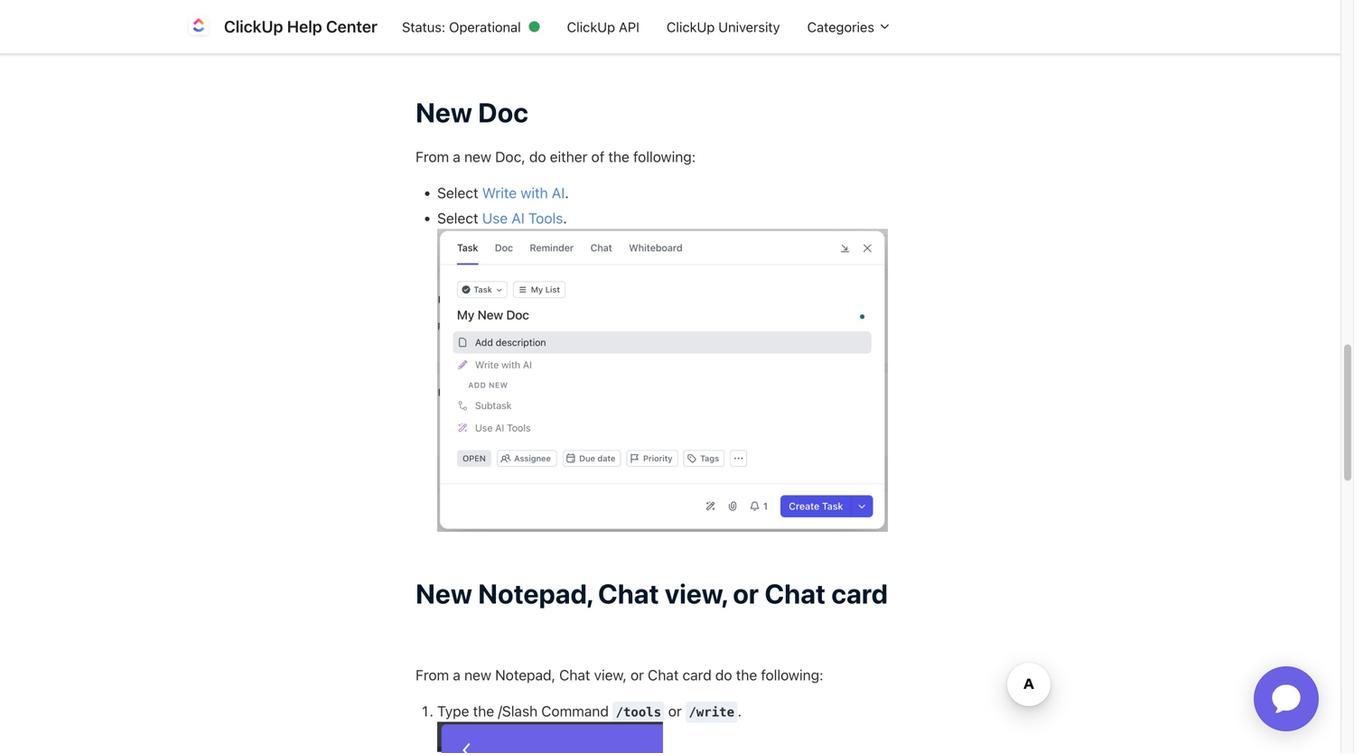 Task type: locate. For each thing, give the bounding box(es) containing it.
0 vertical spatial write
[[641, 31, 679, 48]]

a for doc,
[[453, 148, 461, 165]]

tools down write with ai link
[[528, 209, 563, 227]]

1 vertical spatial use
[[482, 209, 508, 227]]

1 vertical spatial notepad,
[[495, 667, 556, 684]]

a up type
[[453, 667, 461, 684]]

help
[[287, 17, 322, 36]]

from for from a new doc, do either of the following:
[[416, 148, 449, 165]]

write right api
[[641, 31, 679, 48]]

2 horizontal spatial clickup
[[667, 19, 715, 35]]

task
[[495, 31, 523, 48]]

card
[[831, 578, 888, 610], [683, 667, 712, 684]]

clickup
[[224, 17, 283, 36], [567, 19, 615, 35], [667, 19, 715, 35]]

status: operational
[[402, 19, 521, 35]]

select up the select use ai tools .
[[437, 184, 478, 201]]

0 vertical spatial from
[[416, 31, 449, 48]]

0 horizontal spatial clickup
[[224, 17, 283, 36]]

do
[[529, 148, 546, 165], [715, 667, 732, 684]]

1 horizontal spatial use
[[752, 31, 779, 48]]

new
[[416, 96, 472, 128], [416, 578, 472, 610]]

view,
[[665, 578, 727, 610], [594, 667, 627, 684]]

clickup for clickup api
[[567, 19, 615, 35]]

1 new from the top
[[416, 96, 472, 128]]

1 select from the top
[[437, 184, 478, 201]]

0 vertical spatial notepad,
[[478, 578, 592, 610]]

chat
[[598, 578, 659, 610], [765, 578, 826, 610], [559, 667, 590, 684], [648, 667, 679, 684]]

1 horizontal spatial with
[[682, 31, 713, 48]]

1 vertical spatial the
[[736, 667, 757, 684]]

from left the task
[[416, 31, 449, 48]]

following:
[[633, 148, 696, 165], [761, 667, 823, 684]]

1 vertical spatial card
[[683, 667, 712, 684]]

write
[[641, 31, 679, 48], [482, 184, 517, 201]]

clickup for clickup help center
[[224, 17, 283, 36]]

0 vertical spatial tools
[[800, 31, 838, 48]]

3 new from the top
[[464, 667, 491, 684]]

2 a from the top
[[453, 148, 461, 165]]

from for from a new task description, click write with ai or use ai tools .
[[416, 31, 449, 48]]

a
[[453, 31, 461, 48], [453, 148, 461, 165], [453, 667, 461, 684]]

new
[[464, 31, 491, 48], [464, 148, 491, 165], [464, 667, 491, 684]]

either
[[550, 148, 588, 165]]

/write
[[689, 705, 734, 720]]

2 vertical spatial from
[[416, 667, 449, 684]]

ai
[[716, 31, 731, 48], [782, 31, 797, 48], [552, 184, 565, 201], [512, 209, 525, 227]]

description,
[[526, 31, 604, 48]]

1 vertical spatial following:
[[761, 667, 823, 684]]

use
[[752, 31, 779, 48], [482, 209, 508, 227]]

0 horizontal spatial use
[[482, 209, 508, 227]]

operational
[[449, 19, 521, 35]]

1 vertical spatial with
[[521, 184, 548, 201]]

or
[[735, 31, 748, 48], [733, 578, 759, 610], [631, 667, 644, 684], [668, 703, 682, 720]]

from up type
[[416, 667, 449, 684]]

0 vertical spatial view,
[[665, 578, 727, 610]]

from
[[416, 31, 449, 48], [416, 148, 449, 165], [416, 667, 449, 684]]

select down select write with ai .
[[437, 209, 478, 227]]

clickup left university
[[667, 19, 715, 35]]

select for select write with ai .
[[437, 184, 478, 201]]

1 a from the top
[[453, 31, 461, 48]]

0 vertical spatial new
[[464, 31, 491, 48]]

2 new from the top
[[416, 578, 472, 610]]

3 a from the top
[[453, 667, 461, 684]]

1 new from the top
[[464, 31, 491, 48]]

1 from from the top
[[416, 31, 449, 48]]

2 vertical spatial new
[[464, 667, 491, 684]]

2 vertical spatial a
[[453, 667, 461, 684]]

0 horizontal spatial with
[[521, 184, 548, 201]]

api
[[619, 19, 640, 35]]

1 vertical spatial a
[[453, 148, 461, 165]]

1 horizontal spatial the
[[608, 148, 629, 165]]

from down new doc
[[416, 148, 449, 165]]

with left university
[[682, 31, 713, 48]]

2 new from the top
[[464, 148, 491, 165]]

1 horizontal spatial tools
[[800, 31, 838, 48]]

.
[[838, 31, 842, 48], [565, 184, 569, 201], [563, 209, 567, 227], [738, 703, 742, 720]]

a down new doc
[[453, 148, 461, 165]]

clickup left api
[[567, 19, 615, 35]]

2 horizontal spatial the
[[736, 667, 757, 684]]

type
[[437, 703, 469, 720]]

clickup left help
[[224, 17, 283, 36]]

1 vertical spatial new
[[416, 578, 472, 610]]

3 from from the top
[[416, 667, 449, 684]]

0 vertical spatial following:
[[633, 148, 696, 165]]

the
[[608, 148, 629, 165], [736, 667, 757, 684], [473, 703, 494, 720]]

1 horizontal spatial view,
[[665, 578, 727, 610]]

0 horizontal spatial do
[[529, 148, 546, 165]]

1 horizontal spatial card
[[831, 578, 888, 610]]

1 vertical spatial new
[[464, 148, 491, 165]]

from a new task description, click write with ai or use ai tools .
[[416, 31, 842, 48]]

tools right university
[[800, 31, 838, 48]]

0 vertical spatial do
[[529, 148, 546, 165]]

1 horizontal spatial following:
[[761, 667, 823, 684]]

2 from from the top
[[416, 148, 449, 165]]

write up the select use ai tools .
[[482, 184, 517, 201]]

doc,
[[495, 148, 525, 165]]

clickup help help center home page image
[[184, 12, 213, 41]]

use left the categories
[[752, 31, 779, 48]]

use down select write with ai .
[[482, 209, 508, 227]]

with up use ai tools link
[[521, 184, 548, 201]]

0 horizontal spatial view,
[[594, 667, 627, 684]]

notepad,
[[478, 578, 592, 610], [495, 667, 556, 684]]

0 vertical spatial with
[[682, 31, 713, 48]]

categories
[[807, 19, 878, 35]]

1 vertical spatial select
[[437, 209, 478, 227]]

new up type
[[464, 667, 491, 684]]

command
[[541, 703, 609, 720]]

clickup help center
[[224, 17, 378, 36]]

1 horizontal spatial write
[[641, 31, 679, 48]]

/tools
[[616, 705, 661, 720]]

application
[[1232, 645, 1341, 753]]

new left the task
[[464, 31, 491, 48]]

0 vertical spatial new
[[416, 96, 472, 128]]

new left the doc,
[[464, 148, 491, 165]]

1 vertical spatial do
[[715, 667, 732, 684]]

select
[[437, 184, 478, 201], [437, 209, 478, 227]]

0 horizontal spatial write
[[482, 184, 517, 201]]

1 vertical spatial tools
[[528, 209, 563, 227]]

0 vertical spatial select
[[437, 184, 478, 201]]

a right status:
[[453, 31, 461, 48]]

1 vertical spatial from
[[416, 148, 449, 165]]

write with ai link
[[482, 184, 565, 201]]

screenshot showing how to access ai in a new doc. image
[[437, 229, 888, 532]]

do right the doc,
[[529, 148, 546, 165]]

0 vertical spatial a
[[453, 31, 461, 48]]

tools
[[800, 31, 838, 48], [528, 209, 563, 227]]

new doc
[[416, 96, 528, 128]]

1 horizontal spatial clickup
[[567, 19, 615, 35]]

2 select from the top
[[437, 209, 478, 227]]

with
[[682, 31, 713, 48], [521, 184, 548, 201]]

do up /write
[[715, 667, 732, 684]]

university
[[718, 19, 780, 35]]

2 vertical spatial the
[[473, 703, 494, 720]]

clickup api
[[567, 19, 640, 35]]

new for doc,
[[464, 148, 491, 165]]



Task type: vqa. For each thing, say whether or not it's contained in the screenshot.
or
yes



Task type: describe. For each thing, give the bounding box(es) containing it.
0 vertical spatial use
[[752, 31, 779, 48]]

0 horizontal spatial the
[[473, 703, 494, 720]]

0 vertical spatial card
[[831, 578, 888, 610]]

new for new notepad, chat view, or chat card
[[416, 578, 472, 610]]

select write with ai .
[[437, 184, 569, 201]]

select for select use ai tools .
[[437, 209, 478, 227]]

of
[[591, 148, 605, 165]]

use ai tools link
[[482, 209, 563, 227]]

a for task
[[453, 31, 461, 48]]

from a new notepad, chat view, or chat card do the following:
[[416, 667, 823, 684]]

categories button
[[794, 10, 905, 44]]

type the /slash command /tools or /write .
[[437, 703, 745, 720]]

center
[[326, 17, 378, 36]]

clickup for clickup university
[[667, 19, 715, 35]]

new notepad, chat view, or chat card
[[416, 578, 888, 610]]

new for task
[[464, 31, 491, 48]]

select use ai tools .
[[437, 209, 567, 227]]

/slash
[[498, 703, 538, 720]]

clickup university
[[667, 19, 780, 35]]

clickup university link
[[653, 10, 794, 44]]

status:
[[402, 19, 445, 35]]

from for from a new notepad, chat view, or chat card do the following:
[[416, 667, 449, 684]]

click
[[608, 31, 637, 48]]

0 horizontal spatial following:
[[633, 148, 696, 165]]

1 vertical spatial write
[[482, 184, 517, 201]]

0 horizontal spatial tools
[[528, 209, 563, 227]]

new for new doc
[[416, 96, 472, 128]]

1 vertical spatial view,
[[594, 667, 627, 684]]

a for notepad,
[[453, 667, 461, 684]]

0 vertical spatial the
[[608, 148, 629, 165]]

1 horizontal spatial do
[[715, 667, 732, 684]]

doc
[[478, 96, 528, 128]]

new for notepad,
[[464, 667, 491, 684]]

clickup help center link
[[184, 12, 388, 41]]

clickup api link
[[553, 10, 653, 44]]

screenshot showing how to access ai with a /slash command from a new notepad. image
[[437, 722, 663, 753]]

from a new doc, do either of the following:
[[416, 148, 696, 165]]

0 horizontal spatial card
[[683, 667, 712, 684]]



